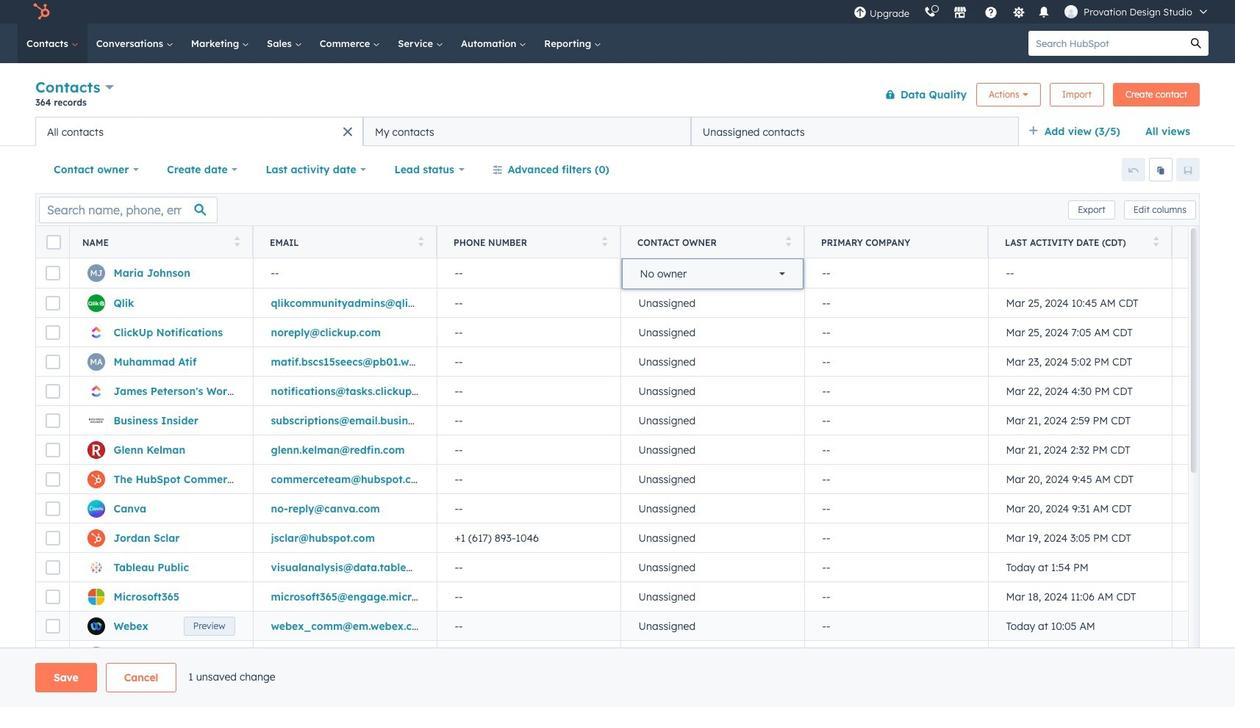 Task type: vqa. For each thing, say whether or not it's contained in the screenshot.
3rd Press to sort. "element" from the right
yes



Task type: describe. For each thing, give the bounding box(es) containing it.
3 press to sort. element from the left
[[602, 236, 607, 249]]

press to sort. image for first press to sort. element from the right
[[1153, 236, 1159, 247]]

Search name, phone, email addresses, or company search field
[[39, 197, 218, 223]]

1 press to sort. element from the left
[[234, 236, 240, 249]]

Search HubSpot search field
[[1028, 31, 1184, 56]]

4 press to sort. element from the left
[[785, 236, 791, 249]]

press to sort. image for second press to sort. element from left
[[418, 236, 423, 247]]

press to sort. image for 2nd press to sort. element from right
[[785, 236, 791, 247]]



Task type: locate. For each thing, give the bounding box(es) containing it.
0 horizontal spatial press to sort. image
[[234, 236, 240, 247]]

2 horizontal spatial press to sort. image
[[785, 236, 791, 247]]

5 press to sort. element from the left
[[1153, 236, 1159, 249]]

column header
[[804, 226, 989, 259]]

menu
[[846, 0, 1217, 24]]

0 horizontal spatial press to sort. image
[[418, 236, 423, 247]]

press to sort. element
[[234, 236, 240, 249], [418, 236, 423, 249], [602, 236, 607, 249], [785, 236, 791, 249], [1153, 236, 1159, 249]]

1 press to sort. image from the left
[[234, 236, 240, 247]]

banner
[[35, 75, 1200, 117]]

press to sort. image for third press to sort. element
[[602, 236, 607, 247]]

press to sort. image for 5th press to sort. element from right
[[234, 236, 240, 247]]

1 horizontal spatial press to sort. image
[[1153, 236, 1159, 247]]

press to sort. image
[[234, 236, 240, 247], [602, 236, 607, 247], [785, 236, 791, 247]]

3 press to sort. image from the left
[[785, 236, 791, 247]]

2 press to sort. image from the left
[[602, 236, 607, 247]]

james peterson image
[[1065, 5, 1078, 18]]

press to sort. image
[[418, 236, 423, 247], [1153, 236, 1159, 247]]

page section element
[[0, 664, 1235, 693]]

marketplaces image
[[954, 7, 967, 20]]

2 press to sort. element from the left
[[418, 236, 423, 249]]

2 press to sort. image from the left
[[1153, 236, 1159, 247]]

1 press to sort. image from the left
[[418, 236, 423, 247]]

1 horizontal spatial press to sort. image
[[602, 236, 607, 247]]



